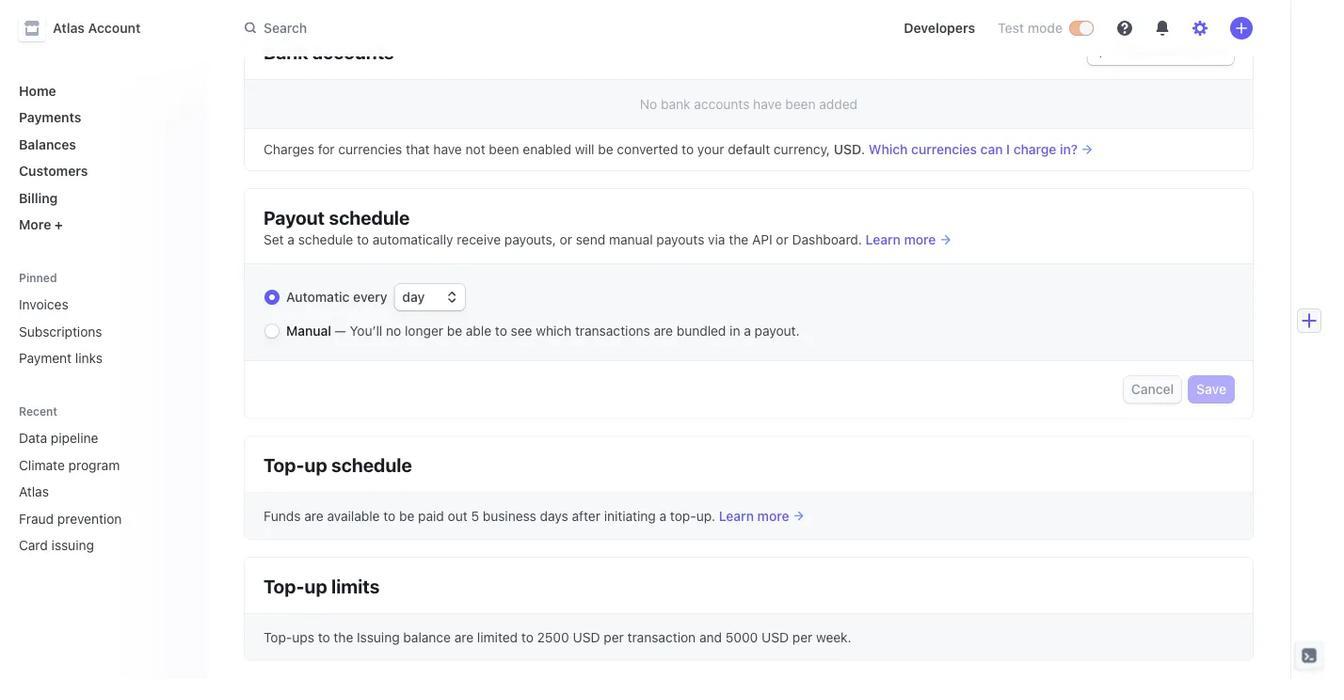 Task type: locate. For each thing, give the bounding box(es) containing it.
0 vertical spatial more
[[904, 233, 936, 248]]

1 horizontal spatial currencies
[[912, 142, 977, 158]]

2 horizontal spatial be
[[598, 142, 614, 158]]

0 vertical spatial have
[[754, 97, 782, 113]]

to
[[682, 142, 694, 158], [357, 233, 369, 248], [495, 324, 507, 339], [384, 509, 396, 525], [318, 630, 330, 646], [522, 630, 534, 646]]

2 per from the left
[[793, 630, 813, 646]]

+
[[55, 217, 63, 233]]

been left added
[[786, 97, 816, 113]]

bank for accounts
[[661, 97, 691, 113]]

data pipeline
[[19, 431, 98, 446]]

1 vertical spatial up
[[305, 576, 327, 598]]

learn inside payout schedule set a schedule to automatically receive payouts, or send manual payouts via the api or dashboard. learn more
[[866, 233, 901, 248]]

0 vertical spatial up
[[305, 455, 327, 477]]

or left the send
[[560, 233, 573, 248]]

bank
[[1143, 44, 1173, 60], [661, 97, 691, 113]]

more inside payout schedule set a schedule to automatically receive payouts, or send manual payouts via the api or dashboard. learn more
[[904, 233, 936, 248]]

business
[[483, 509, 537, 525]]

fraud
[[19, 511, 54, 527]]

atlas link
[[11, 477, 166, 508]]

bank right no
[[661, 97, 691, 113]]

2 vertical spatial are
[[455, 630, 474, 646]]

schedule up automatically
[[329, 207, 410, 229]]

currencies
[[338, 142, 402, 158], [912, 142, 977, 158]]

are left bundled
[[654, 324, 673, 339]]

or
[[560, 233, 573, 248], [776, 233, 789, 248]]

will
[[575, 142, 595, 158]]

to right available
[[384, 509, 396, 525]]

atlas inside atlas account 'button'
[[53, 20, 85, 36]]

a left the top-
[[660, 509, 667, 525]]

1 vertical spatial atlas
[[19, 484, 49, 500]]

be
[[598, 142, 614, 158], [447, 324, 462, 339], [399, 509, 415, 525]]

2 vertical spatial top-
[[264, 630, 292, 646]]

0 vertical spatial top-
[[264, 455, 305, 477]]

via
[[708, 233, 726, 248]]

1 horizontal spatial or
[[776, 233, 789, 248]]

to left automatically
[[357, 233, 369, 248]]

atlas up the fraud
[[19, 484, 49, 500]]

you'll
[[350, 324, 383, 339]]

up up available
[[305, 455, 327, 477]]

top-up limits
[[264, 576, 380, 598]]

more
[[19, 217, 51, 233]]

1 horizontal spatial per
[[793, 630, 813, 646]]

settings image
[[1193, 21, 1208, 36]]

pinned navigation links element
[[11, 270, 192, 374]]

add
[[1114, 44, 1139, 60]]

to left see
[[495, 324, 507, 339]]

.
[[862, 142, 865, 158]]

1 horizontal spatial usd
[[762, 630, 789, 646]]

be right will
[[598, 142, 614, 158]]

0 horizontal spatial bank
[[661, 97, 691, 113]]

0 vertical spatial bank
[[1143, 44, 1173, 60]]

top-ups to the issuing balance are limited to 2500 usd per transaction and 5000 usd per week.
[[264, 630, 852, 646]]

2 top- from the top
[[264, 576, 305, 598]]

notifications image
[[1155, 21, 1171, 36]]

learn right up.
[[719, 509, 754, 525]]

1 vertical spatial bank
[[661, 97, 691, 113]]

limited
[[477, 630, 518, 646]]

default
[[728, 142, 770, 158]]

pinned element
[[11, 290, 192, 374]]

1 horizontal spatial accounts
[[694, 97, 750, 113]]

bank accounts
[[264, 41, 394, 63]]

a
[[288, 233, 295, 248], [744, 324, 751, 339], [660, 509, 667, 525]]

0 vertical spatial accounts
[[313, 41, 394, 63]]

1 vertical spatial top-
[[264, 576, 305, 598]]

charges
[[264, 142, 314, 158]]

are right funds
[[304, 509, 324, 525]]

transaction
[[628, 630, 696, 646]]

per left transaction
[[604, 630, 624, 646]]

billing
[[19, 190, 58, 206]]

days
[[540, 509, 569, 525]]

2 horizontal spatial a
[[744, 324, 751, 339]]

0 vertical spatial been
[[786, 97, 816, 113]]

atlas
[[53, 20, 85, 36], [19, 484, 49, 500]]

0 horizontal spatial more
[[758, 509, 790, 525]]

have up default
[[754, 97, 782, 113]]

more right dashboard.
[[904, 233, 936, 248]]

card
[[19, 538, 48, 554]]

not
[[466, 142, 486, 158]]

2 up from the top
[[305, 576, 327, 598]]

1 currencies from the left
[[338, 142, 402, 158]]

2 vertical spatial schedule
[[331, 455, 412, 477]]

1 horizontal spatial been
[[786, 97, 816, 113]]

bank down 'notifications' image
[[1143, 44, 1173, 60]]

top-
[[264, 455, 305, 477], [264, 576, 305, 598], [264, 630, 292, 646]]

1 up from the top
[[305, 455, 327, 477]]

1 top- from the top
[[264, 455, 305, 477]]

0 vertical spatial a
[[288, 233, 295, 248]]

0 horizontal spatial or
[[560, 233, 573, 248]]

issuing
[[357, 630, 400, 646]]

more right up.
[[758, 509, 790, 525]]

test
[[998, 20, 1025, 36]]

1 horizontal spatial learn
[[866, 233, 901, 248]]

usd for transaction
[[762, 630, 789, 646]]

accounts right bank
[[313, 41, 394, 63]]

0 horizontal spatial currencies
[[338, 142, 402, 158]]

1 horizontal spatial have
[[754, 97, 782, 113]]

3 top- from the top
[[264, 630, 292, 646]]

payouts,
[[505, 233, 556, 248]]

0 vertical spatial schedule
[[329, 207, 410, 229]]

out
[[448, 509, 468, 525]]

up left "limits"
[[305, 576, 327, 598]]

schedule up available
[[331, 455, 412, 477]]

1 horizontal spatial more
[[904, 233, 936, 248]]

be left able in the left of the page
[[447, 324, 462, 339]]

0 vertical spatial learn more link
[[866, 231, 951, 250]]

add bank account
[[1114, 44, 1227, 60]]

1 horizontal spatial atlas
[[53, 20, 85, 36]]

learn more link right up.
[[719, 509, 804, 525]]

atlas left account
[[53, 20, 85, 36]]

accounts up the your
[[694, 97, 750, 113]]

invoices
[[19, 297, 68, 313]]

0 horizontal spatial a
[[288, 233, 295, 248]]

5
[[471, 509, 479, 525]]

invoices link
[[11, 290, 192, 320]]

balances
[[19, 137, 76, 152]]

subscriptions
[[19, 324, 102, 339]]

the right via
[[729, 233, 749, 248]]

currencies right for at the top of the page
[[338, 142, 402, 158]]

a inside payout schedule set a schedule to automatically receive payouts, or send manual payouts via the api or dashboard. learn more
[[288, 233, 295, 248]]

the left issuing
[[334, 630, 353, 646]]

learn more link right dashboard.
[[866, 231, 951, 250]]

0 horizontal spatial the
[[334, 630, 353, 646]]

Search search field
[[234, 11, 765, 45]]

bundled
[[677, 324, 726, 339]]

learn right dashboard.
[[866, 233, 901, 248]]

0 horizontal spatial accounts
[[313, 41, 394, 63]]

top-
[[670, 509, 697, 525]]

are
[[654, 324, 673, 339], [304, 509, 324, 525], [455, 630, 474, 646]]

a right set
[[288, 233, 295, 248]]

are left the limited
[[455, 630, 474, 646]]

account
[[1177, 44, 1227, 60]]

1 vertical spatial the
[[334, 630, 353, 646]]

payment links link
[[11, 343, 192, 374]]

1 horizontal spatial be
[[447, 324, 462, 339]]

limits
[[331, 576, 380, 598]]

0 vertical spatial the
[[729, 233, 749, 248]]

initiating
[[604, 509, 656, 525]]

currencies left can
[[912, 142, 977, 158]]

0 horizontal spatial be
[[399, 509, 415, 525]]

0 horizontal spatial been
[[489, 142, 519, 158]]

1 vertical spatial are
[[304, 509, 324, 525]]

that
[[406, 142, 430, 158]]

be left paid
[[399, 509, 415, 525]]

0 horizontal spatial have
[[434, 142, 462, 158]]

per left week.
[[793, 630, 813, 646]]

2 horizontal spatial are
[[654, 324, 673, 339]]

bank inside button
[[1143, 44, 1173, 60]]

usd right 2500
[[573, 630, 600, 646]]

up for limits
[[305, 576, 327, 598]]

issuing
[[51, 538, 94, 554]]

climate program
[[19, 458, 120, 473]]

i
[[1007, 142, 1010, 158]]

been right not
[[489, 142, 519, 158]]

0 horizontal spatial atlas
[[19, 484, 49, 500]]

0 vertical spatial atlas
[[53, 20, 85, 36]]

top- down top-up limits
[[264, 630, 292, 646]]

or right api
[[776, 233, 789, 248]]

0 horizontal spatial learn
[[719, 509, 754, 525]]

recent element
[[0, 423, 207, 561]]

have left not
[[434, 142, 462, 158]]

0 vertical spatial be
[[598, 142, 614, 158]]

0 horizontal spatial usd
[[573, 630, 600, 646]]

1 vertical spatial been
[[489, 142, 519, 158]]

automatically
[[373, 233, 454, 248]]

per
[[604, 630, 624, 646], [793, 630, 813, 646]]

to left 2500
[[522, 630, 534, 646]]

2 horizontal spatial usd
[[834, 142, 862, 158]]

top- up ups
[[264, 576, 305, 598]]

a right in
[[744, 324, 751, 339]]

to left the your
[[682, 142, 694, 158]]

usd left 'which'
[[834, 142, 862, 158]]

1 vertical spatial learn more link
[[719, 509, 804, 525]]

0 vertical spatial learn
[[866, 233, 901, 248]]

learn
[[866, 233, 901, 248], [719, 509, 754, 525]]

0 horizontal spatial per
[[604, 630, 624, 646]]

available
[[327, 509, 380, 525]]

atlas inside "atlas" link
[[19, 484, 49, 500]]

top- for top-up limits
[[264, 576, 305, 598]]

1 vertical spatial have
[[434, 142, 462, 158]]

add bank account button
[[1088, 39, 1235, 65]]

0 horizontal spatial are
[[304, 509, 324, 525]]

data
[[19, 431, 47, 446]]

schedule down payout
[[298, 233, 353, 248]]

recent navigation links element
[[0, 404, 207, 561]]

top- up funds
[[264, 455, 305, 477]]

climate program link
[[11, 450, 166, 481]]

funds are available to be paid out 5 business days after initiating a top-up. learn more
[[264, 509, 790, 525]]

subscriptions link
[[11, 316, 192, 347]]

usd right 5000
[[762, 630, 789, 646]]

1 horizontal spatial the
[[729, 233, 749, 248]]

1 horizontal spatial bank
[[1143, 44, 1173, 60]]

1 horizontal spatial a
[[660, 509, 667, 525]]

up.
[[697, 509, 716, 525]]

prevention
[[57, 511, 122, 527]]

1 horizontal spatial learn more link
[[866, 231, 951, 250]]

accounts
[[313, 41, 394, 63], [694, 97, 750, 113]]



Task type: describe. For each thing, give the bounding box(es) containing it.
receive
[[457, 233, 501, 248]]

0 vertical spatial are
[[654, 324, 673, 339]]

balances link
[[11, 129, 192, 160]]

top- for top-up schedule
[[264, 455, 305, 477]]

payment
[[19, 351, 72, 366]]

2 currencies from the left
[[912, 142, 977, 158]]

pipeline
[[51, 431, 98, 446]]

svg image
[[1096, 47, 1107, 58]]

converted
[[617, 142, 678, 158]]

core navigation links element
[[11, 75, 192, 240]]

usd for your
[[834, 142, 862, 158]]

automatic
[[286, 290, 350, 306]]

balance
[[403, 630, 451, 646]]

send
[[576, 233, 606, 248]]

1 vertical spatial more
[[758, 509, 790, 525]]

which
[[869, 142, 908, 158]]

customers link
[[11, 156, 192, 186]]

to right ups
[[318, 630, 330, 646]]

2 vertical spatial a
[[660, 509, 667, 525]]

fraud prevention link
[[11, 504, 166, 534]]

automatic every
[[286, 290, 391, 306]]

which currencies can i charge in? link
[[869, 141, 1092, 160]]

ups
[[292, 630, 314, 646]]

charges for currencies that have not been enabled will be converted to your default currency, usd . which currencies can i charge in?
[[264, 142, 1078, 158]]

up for schedule
[[305, 455, 327, 477]]

fraud prevention
[[19, 511, 122, 527]]

data pipeline link
[[11, 423, 166, 454]]

no bank accounts have been added
[[640, 97, 858, 113]]

1 vertical spatial schedule
[[298, 233, 353, 248]]

able
[[466, 324, 492, 339]]

1 vertical spatial be
[[447, 324, 462, 339]]

developers link
[[897, 13, 983, 43]]

mode
[[1028, 20, 1063, 36]]

save button
[[1190, 377, 1235, 404]]

to inside payout schedule set a schedule to automatically receive payouts, or send manual payouts via the api or dashboard. learn more
[[357, 233, 369, 248]]

payment links
[[19, 351, 103, 366]]

pinned
[[19, 271, 57, 285]]

home
[[19, 83, 56, 98]]

test mode
[[998, 20, 1063, 36]]

after
[[572, 509, 601, 525]]

1 vertical spatial learn
[[719, 509, 754, 525]]

links
[[75, 351, 103, 366]]

top- for top-ups to the issuing balance are limited to 2500 usd per transaction and 5000 usd per week.
[[264, 630, 292, 646]]

funds
[[264, 509, 301, 525]]

1 vertical spatial a
[[744, 324, 751, 339]]

2 or from the left
[[776, 233, 789, 248]]

paid
[[418, 509, 444, 525]]

and
[[700, 630, 722, 646]]

week.
[[816, 630, 852, 646]]

home link
[[11, 75, 192, 106]]

payments link
[[11, 102, 192, 133]]

2500
[[537, 630, 570, 646]]

charge
[[1014, 142, 1057, 158]]

api
[[752, 233, 773, 248]]

program
[[68, 458, 120, 473]]

no
[[386, 324, 401, 339]]

1 horizontal spatial are
[[455, 630, 474, 646]]

payout.
[[755, 324, 800, 339]]

transactions
[[575, 324, 651, 339]]

manual — you'll no longer be able to see which transactions are bundled in a payout.
[[286, 324, 800, 339]]

manual
[[609, 233, 653, 248]]

card issuing link
[[11, 531, 166, 561]]

atlas for atlas
[[19, 484, 49, 500]]

payout
[[264, 207, 325, 229]]

can
[[981, 142, 1003, 158]]

help image
[[1118, 21, 1133, 36]]

which
[[536, 324, 572, 339]]

added
[[820, 97, 858, 113]]

for
[[318, 142, 335, 158]]

the inside payout schedule set a schedule to automatically receive payouts, or send manual payouts via the api or dashboard. learn more
[[729, 233, 749, 248]]

recent
[[19, 405, 58, 418]]

top-up schedule
[[264, 455, 412, 477]]

1 per from the left
[[604, 630, 624, 646]]

set
[[264, 233, 284, 248]]

account
[[88, 20, 141, 36]]

longer
[[405, 324, 444, 339]]

0 horizontal spatial learn more link
[[719, 509, 804, 525]]

your
[[698, 142, 725, 158]]

customers
[[19, 163, 88, 179]]

manual
[[286, 324, 331, 339]]

billing link
[[11, 183, 192, 213]]

2 vertical spatial be
[[399, 509, 415, 525]]

1 vertical spatial accounts
[[694, 97, 750, 113]]

payout schedule set a schedule to automatically receive payouts, or send manual payouts via the api or dashboard. learn more
[[264, 207, 936, 248]]

bank
[[264, 41, 308, 63]]

no
[[640, 97, 658, 113]]

climate
[[19, 458, 65, 473]]

Search text field
[[234, 11, 765, 45]]

atlas for atlas account
[[53, 20, 85, 36]]

developers
[[904, 20, 976, 36]]

—
[[335, 324, 346, 339]]

payments
[[19, 110, 81, 125]]

1 or from the left
[[560, 233, 573, 248]]

payouts
[[657, 233, 705, 248]]

in?
[[1060, 142, 1078, 158]]

bank for account
[[1143, 44, 1173, 60]]

atlas account button
[[19, 15, 160, 41]]

currency,
[[774, 142, 830, 158]]

card issuing
[[19, 538, 94, 554]]



Task type: vqa. For each thing, say whether or not it's contained in the screenshot.
SEARCH…
no



